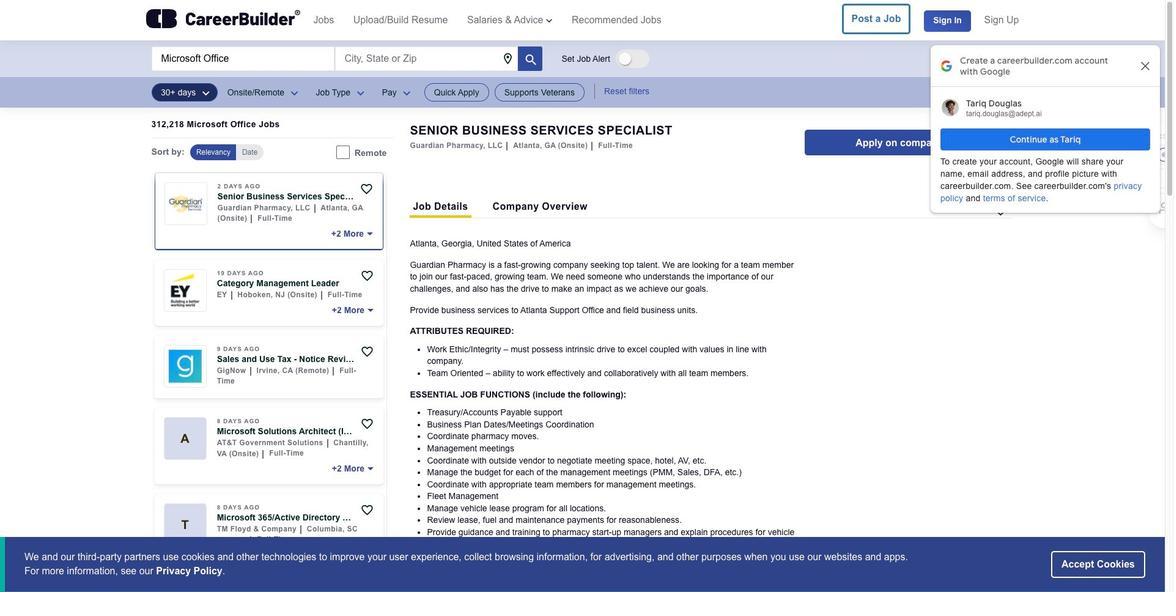 Task type: vqa. For each thing, say whether or not it's contained in the screenshot.
"CareerBuilder - We're building for you" image
yes



Task type: locate. For each thing, give the bounding box(es) containing it.
Job search location text field
[[335, 47, 518, 71]]

tabs tab list
[[410, 201, 591, 218]]

careerbuilder - we're building for you image
[[146, 9, 300, 28]]



Task type: describe. For each thing, give the bounding box(es) containing it.
Job search keywords text field
[[151, 47, 334, 71]]



